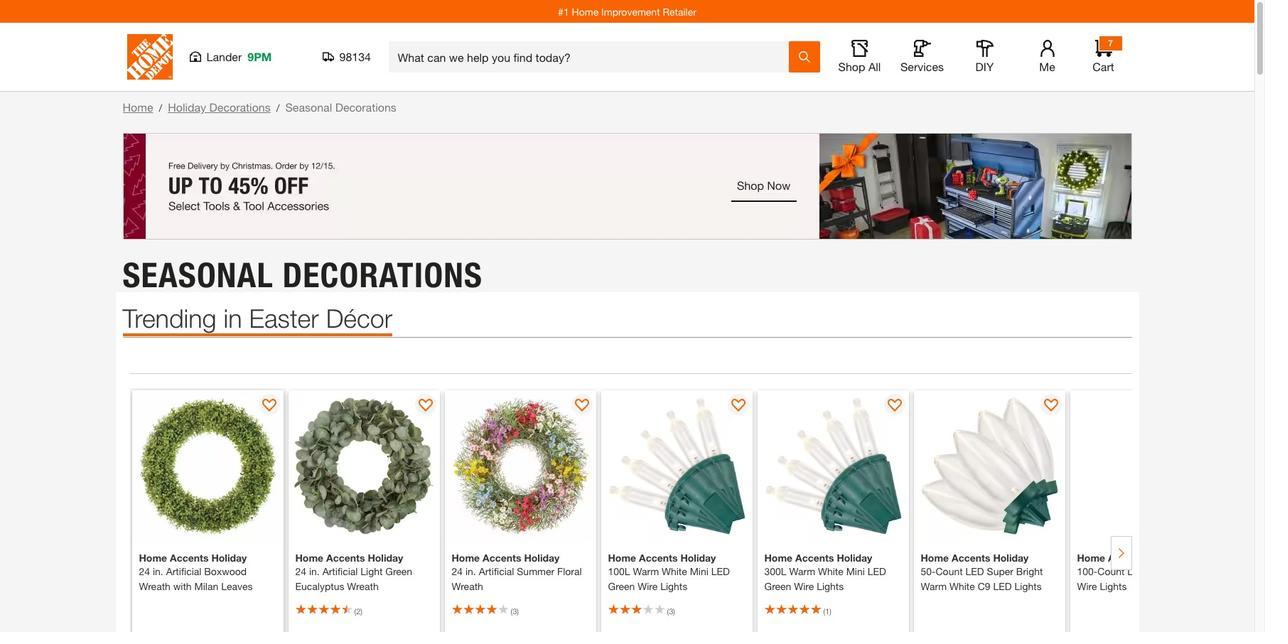 Task type: locate. For each thing, give the bounding box(es) containing it.
accents inside home accents holiday 24 in. artificial light green eucalyptus wreath
[[326, 552, 365, 564]]

in.
[[153, 565, 163, 577], [309, 565, 320, 577], [466, 565, 476, 577]]

2 horizontal spatial wreath
[[452, 580, 484, 592]]

leaves
[[221, 580, 253, 592]]

2 horizontal spatial artificial
[[479, 565, 514, 577]]

( down home accents holiday 300l warm white mini led green wire lights
[[824, 607, 826, 616]]

4 lights from the left
[[1100, 580, 1128, 592]]

2 wreath from the left
[[347, 580, 379, 592]]

2
[[356, 607, 361, 616]]

1 wire from the left
[[638, 580, 658, 592]]

seasonal decorations
[[123, 254, 483, 296]]

wreath
[[139, 580, 171, 592], [347, 580, 379, 592], [452, 580, 484, 592]]

retailer
[[663, 5, 697, 17]]

improvement
[[602, 5, 660, 17]]

in. inside home accents holiday 24 in. artificial summer floral wreath
[[466, 565, 476, 577]]

white up ( 1 )
[[819, 565, 844, 577]]

2 24 from the left
[[296, 565, 307, 577]]

artificial up the with on the left bottom
[[166, 565, 202, 577]]

1 horizontal spatial warm
[[790, 565, 816, 577]]

0 horizontal spatial count
[[936, 565, 963, 577]]

2 display image from the left
[[419, 399, 433, 413]]

100-count led multi brown wire lights image
[[1071, 390, 1222, 542]]

green inside home accents holiday 300l warm white mini led green wire lights
[[765, 580, 792, 592]]

24
[[139, 565, 150, 577], [296, 565, 307, 577], [452, 565, 463, 577]]

wreath inside home accents holiday 24 in. artificial boxwood wreath with milan leaves
[[139, 580, 171, 592]]

2 lights from the left
[[817, 580, 844, 592]]

1 horizontal spatial seasonal
[[285, 100, 332, 114]]

display image
[[262, 399, 277, 413], [419, 399, 433, 413], [732, 399, 746, 413], [1045, 399, 1059, 413]]

home inside home accents holiday 24 in. artificial light green eucalyptus wreath
[[296, 552, 324, 564]]

2 horizontal spatial 24
[[452, 565, 463, 577]]

( down home accents holiday 24 in. artificial summer floral wreath
[[511, 607, 513, 616]]

accents inside home accents holiday 50-count led super bright warm white c9 led lights
[[952, 552, 991, 564]]

1 display image from the left
[[262, 399, 277, 413]]

2 ( 3 ) from the left
[[667, 607, 676, 616]]

holiday inside home accents holiday 300l warm white mini led green wire lights
[[837, 552, 873, 564]]

count
[[936, 565, 963, 577], [1098, 565, 1125, 577]]

0 horizontal spatial /
[[159, 102, 162, 114]]

3 wreath from the left
[[452, 580, 484, 592]]

home accents holiday 300l warm white mini led green wire lights
[[765, 552, 887, 592]]

4 ( from the left
[[824, 607, 826, 616]]

What can we help you find today? search field
[[398, 42, 788, 72]]

count left multi on the right
[[1098, 565, 1125, 577]]

24 in. artificial summer floral wreath image
[[445, 390, 597, 542]]

(
[[355, 607, 356, 616], [511, 607, 513, 616], [667, 607, 669, 616], [824, 607, 826, 616]]

led left multi on the right
[[1128, 565, 1147, 577]]

artificial inside home accents holiday 24 in. artificial light green eucalyptus wreath
[[323, 565, 358, 577]]

holiday for home accents holiday 24 in. artificial light green eucalyptus wreath
[[368, 552, 404, 564]]

24 in. artificial boxwood wreath with milan leaves image
[[132, 390, 284, 542]]

trending in easter décor
[[123, 303, 393, 333]]

accents for home accents holiday 100-count led multi brown wire lights
[[1109, 552, 1148, 564]]

holiday for home accents holiday 24 in. artificial boxwood wreath with milan leaves
[[211, 552, 247, 564]]

home accents holiday 100l warm white mini led green wire lights
[[608, 552, 730, 592]]

artificial
[[166, 565, 202, 577], [323, 565, 358, 577], [479, 565, 514, 577]]

3 ) from the left
[[674, 607, 676, 616]]

led left 50-
[[868, 565, 887, 577]]

display image
[[575, 399, 590, 413], [888, 399, 902, 413]]

1 wreath from the left
[[139, 580, 171, 592]]

1 horizontal spatial /
[[276, 102, 280, 114]]

24 inside home accents holiday 24 in. artificial summer floral wreath
[[452, 565, 463, 577]]

) down home accents holiday 100l warm white mini led green wire lights on the bottom
[[674, 607, 676, 616]]

artificial up eucalyptus
[[323, 565, 358, 577]]

1 horizontal spatial white
[[819, 565, 844, 577]]

display image for 24 in. artificial light green eucalyptus wreath image
[[419, 399, 433, 413]]

holiday for home accents holiday 300l warm white mini led green wire lights
[[837, 552, 873, 564]]

1 in. from the left
[[153, 565, 163, 577]]

1
[[826, 607, 830, 616]]

2 display image from the left
[[888, 399, 902, 413]]

( 3 ) down home accents holiday 100l warm white mini led green wire lights on the bottom
[[667, 607, 676, 616]]

cart 7
[[1093, 38, 1115, 73]]

warm inside home accents holiday 300l warm white mini led green wire lights
[[790, 565, 816, 577]]

count inside "home accents holiday 100-count led multi brown wire lights"
[[1098, 565, 1125, 577]]

in. left 'summer' at the bottom left of the page
[[466, 565, 476, 577]]

in. inside home accents holiday 24 in. artificial light green eucalyptus wreath
[[309, 565, 320, 577]]

trending
[[123, 303, 217, 333]]

home inside "home accents holiday 100-count led multi brown wire lights"
[[1078, 552, 1106, 564]]

home for home accents holiday 24 in. artificial light green eucalyptus wreath
[[296, 552, 324, 564]]

warm for 300l
[[790, 565, 816, 577]]

accents inside "home accents holiday 100-count led multi brown wire lights"
[[1109, 552, 1148, 564]]

24 in. artificial light green eucalyptus wreath image
[[288, 390, 440, 542]]

( for 24 in. artificial light green eucalyptus wreath
[[355, 607, 356, 616]]

green for 300l warm white mini led green wire lights
[[765, 580, 792, 592]]

1 count from the left
[[936, 565, 963, 577]]

accents inside home accents holiday 24 in. artificial boxwood wreath with milan leaves
[[170, 552, 209, 564]]

0 horizontal spatial green
[[386, 565, 413, 577]]

0 horizontal spatial in.
[[153, 565, 163, 577]]

warm inside home accents holiday 100l warm white mini led green wire lights
[[633, 565, 659, 577]]

white for 100l
[[662, 565, 688, 577]]

( 3 ) for artificial
[[511, 607, 519, 616]]

led
[[712, 565, 730, 577], [868, 565, 887, 577], [966, 565, 985, 577], [1128, 565, 1147, 577], [994, 580, 1012, 592]]

white inside home accents holiday 100l warm white mini led green wire lights
[[662, 565, 688, 577]]

1 horizontal spatial ( 3 )
[[667, 607, 676, 616]]

shop all button
[[837, 40, 883, 74]]

warm inside home accents holiday 50-count led super bright warm white c9 led lights
[[921, 580, 947, 592]]

0 horizontal spatial mini
[[690, 565, 709, 577]]

1 horizontal spatial wreath
[[347, 580, 379, 592]]

led left 300l
[[712, 565, 730, 577]]

2 horizontal spatial warm
[[921, 580, 947, 592]]

warm right 100l
[[633, 565, 659, 577]]

0 horizontal spatial white
[[662, 565, 688, 577]]

2 horizontal spatial white
[[950, 580, 976, 592]]

multi
[[1150, 565, 1171, 577]]

( 2 )
[[355, 607, 363, 616]]

( 3 ) for white
[[667, 607, 676, 616]]

services
[[901, 60, 944, 73]]

1 accents from the left
[[170, 552, 209, 564]]

accents
[[170, 552, 209, 564], [326, 552, 365, 564], [483, 552, 522, 564], [639, 552, 678, 564], [796, 552, 835, 564], [952, 552, 991, 564], [1109, 552, 1148, 564]]

artificial left 'summer' at the bottom left of the page
[[479, 565, 514, 577]]

green
[[386, 565, 413, 577], [608, 580, 635, 592], [765, 580, 792, 592]]

milan
[[195, 580, 219, 592]]

accents for home accents holiday 24 in. artificial summer floral wreath
[[483, 552, 522, 564]]

summer
[[517, 565, 555, 577]]

wire inside home accents holiday 300l warm white mini led green wire lights
[[795, 580, 814, 592]]

2 horizontal spatial green
[[765, 580, 792, 592]]

eucalyptus
[[296, 580, 345, 592]]

holiday inside home accents holiday 24 in. artificial summer floral wreath
[[524, 552, 560, 564]]

1 ( from the left
[[355, 607, 356, 616]]

home inside home accents holiday 24 in. artificial summer floral wreath
[[452, 552, 480, 564]]

( 3 )
[[511, 607, 519, 616], [667, 607, 676, 616]]

/ right home link
[[159, 102, 162, 114]]

9pm
[[248, 50, 272, 63]]

0 horizontal spatial display image
[[575, 399, 590, 413]]

seasonal up trending
[[123, 254, 274, 296]]

mini inside home accents holiday 300l warm white mini led green wire lights
[[847, 565, 865, 577]]

accents inside home accents holiday 300l warm white mini led green wire lights
[[796, 552, 835, 564]]

( 3 ) down home accents holiday 24 in. artificial summer floral wreath
[[511, 607, 519, 616]]

0 horizontal spatial 24
[[139, 565, 150, 577]]

holiday inside "home accents holiday 100-count led multi brown wire lights"
[[1150, 552, 1186, 564]]

2 mini from the left
[[847, 565, 865, 577]]

seasonal
[[285, 100, 332, 114], [123, 254, 274, 296]]

1 artificial from the left
[[166, 565, 202, 577]]

green inside home accents holiday 100l warm white mini led green wire lights
[[608, 580, 635, 592]]

3
[[513, 607, 517, 616], [669, 607, 674, 616]]

decorations down "lander 9pm"
[[209, 100, 271, 114]]

in. inside home accents holiday 24 in. artificial boxwood wreath with milan leaves
[[153, 565, 163, 577]]

count for lights
[[1098, 565, 1125, 577]]

1 lights from the left
[[661, 580, 688, 592]]

) down home accents holiday 300l warm white mini led green wire lights
[[830, 607, 832, 616]]

4 accents from the left
[[639, 552, 678, 564]]

1 horizontal spatial 24
[[296, 565, 307, 577]]

1 horizontal spatial wire
[[795, 580, 814, 592]]

home inside home accents holiday 300l warm white mini led green wire lights
[[765, 552, 793, 564]]

wire
[[638, 580, 658, 592], [795, 580, 814, 592], [1078, 580, 1098, 592]]

seasonal down 98134 button
[[285, 100, 332, 114]]

1 mini from the left
[[690, 565, 709, 577]]

0 horizontal spatial wreath
[[139, 580, 171, 592]]

led inside "home accents holiday 100-count led multi brown wire lights"
[[1128, 565, 1147, 577]]

( down home accents holiday 100l warm white mini led green wire lights on the bottom
[[667, 607, 669, 616]]

2 3 from the left
[[669, 607, 674, 616]]

holiday inside home accents holiday 24 in. artificial light green eucalyptus wreath
[[368, 552, 404, 564]]

1 horizontal spatial green
[[608, 580, 635, 592]]

2 in. from the left
[[309, 565, 320, 577]]

in. left 'boxwood'
[[153, 565, 163, 577]]

4 ) from the left
[[830, 607, 832, 616]]

) for home accents holiday 300l warm white mini led green wire lights
[[830, 607, 832, 616]]

1 horizontal spatial artificial
[[323, 565, 358, 577]]

home
[[572, 5, 599, 17], [123, 100, 153, 114], [139, 552, 167, 564], [296, 552, 324, 564], [452, 552, 480, 564], [608, 552, 637, 564], [765, 552, 793, 564], [921, 552, 950, 564], [1078, 552, 1106, 564]]

1 horizontal spatial mini
[[847, 565, 865, 577]]

3 down home accents holiday 24 in. artificial summer floral wreath
[[513, 607, 517, 616]]

floral
[[558, 565, 582, 577]]

0 horizontal spatial 3
[[513, 607, 517, 616]]

) for home accents holiday 24 in. artificial light green eucalyptus wreath
[[361, 607, 363, 616]]

green down 100l
[[608, 580, 635, 592]]

2 ( from the left
[[511, 607, 513, 616]]

0 horizontal spatial artificial
[[166, 565, 202, 577]]

1 ) from the left
[[361, 607, 363, 616]]

3 for artificial
[[513, 607, 517, 616]]

0 horizontal spatial warm
[[633, 565, 659, 577]]

home for home accents holiday 100-count led multi brown wire lights
[[1078, 552, 1106, 564]]

accents inside home accents holiday 24 in. artificial summer floral wreath
[[483, 552, 522, 564]]

artificial inside home accents holiday 24 in. artificial boxwood wreath with milan leaves
[[166, 565, 202, 577]]

)
[[361, 607, 363, 616], [517, 607, 519, 616], [674, 607, 676, 616], [830, 607, 832, 616]]

decorations down 98134
[[335, 100, 397, 114]]

shop all
[[839, 60, 881, 73]]

shop
[[839, 60, 866, 73]]

3 ( from the left
[[667, 607, 669, 616]]

wire inside home accents holiday 100l warm white mini led green wire lights
[[638, 580, 658, 592]]

home accents holiday 50-count led super bright warm white c9 led lights
[[921, 552, 1044, 592]]

white inside home accents holiday 300l warm white mini led green wire lights
[[819, 565, 844, 577]]

2 artificial from the left
[[323, 565, 358, 577]]

diy
[[976, 60, 995, 73]]

2 horizontal spatial in.
[[466, 565, 476, 577]]

/ right holiday decorations link
[[276, 102, 280, 114]]

mini inside home accents holiday 100l warm white mini led green wire lights
[[690, 565, 709, 577]]

white right 100l
[[662, 565, 688, 577]]

2 ) from the left
[[517, 607, 519, 616]]

2 count from the left
[[1098, 565, 1125, 577]]

lights inside "home accents holiday 100-count led multi brown wire lights"
[[1100, 580, 1128, 592]]

home inside home accents holiday 50-count led super bright warm white c9 led lights
[[921, 552, 950, 564]]

7 accents from the left
[[1109, 552, 1148, 564]]

( for 100l warm white mini led green wire lights
[[667, 607, 669, 616]]

count left the "super"
[[936, 565, 963, 577]]

) down home accents holiday 24 in. artificial summer floral wreath
[[517, 607, 519, 616]]

count inside home accents holiday 50-count led super bright warm white c9 led lights
[[936, 565, 963, 577]]

mini
[[690, 565, 709, 577], [847, 565, 865, 577]]

home for home accents holiday 24 in. artificial summer floral wreath
[[452, 552, 480, 564]]

1 24 from the left
[[139, 565, 150, 577]]

( 1 )
[[824, 607, 832, 616]]

lights
[[661, 580, 688, 592], [817, 580, 844, 592], [1015, 580, 1042, 592], [1100, 580, 1128, 592]]

0 horizontal spatial wire
[[638, 580, 658, 592]]

3 artificial from the left
[[479, 565, 514, 577]]

5 accents from the left
[[796, 552, 835, 564]]

3 for white
[[669, 607, 674, 616]]

cart
[[1093, 60, 1115, 73]]

accents inside home accents holiday 100l warm white mini led green wire lights
[[639, 552, 678, 564]]

) down home accents holiday 24 in. artificial light green eucalyptus wreath
[[361, 607, 363, 616]]

holiday inside home accents holiday 100l warm white mini led green wire lights
[[681, 552, 716, 564]]

in. up eucalyptus
[[309, 565, 320, 577]]

warm
[[633, 565, 659, 577], [790, 565, 816, 577], [921, 580, 947, 592]]

( for 24 in. artificial summer floral wreath
[[511, 607, 513, 616]]

3 24 from the left
[[452, 565, 463, 577]]

decorations
[[209, 100, 271, 114], [335, 100, 397, 114], [283, 254, 483, 296]]

3 lights from the left
[[1015, 580, 1042, 592]]

lights inside home accents holiday 100l warm white mini led green wire lights
[[661, 580, 688, 592]]

home accents holiday 24 in. artificial summer floral wreath
[[452, 552, 582, 592]]

me
[[1040, 60, 1056, 73]]

3 display image from the left
[[732, 399, 746, 413]]

3 accents from the left
[[483, 552, 522, 564]]

1 3 from the left
[[513, 607, 517, 616]]

24 inside home accents holiday 24 in. artificial light green eucalyptus wreath
[[296, 565, 307, 577]]

home for home / holiday decorations / seasonal decorations
[[123, 100, 153, 114]]

lights inside home accents holiday 300l warm white mini led green wire lights
[[817, 580, 844, 592]]

3 wire from the left
[[1078, 580, 1098, 592]]

( down home accents holiday 24 in. artificial light green eucalyptus wreath
[[355, 607, 356, 616]]

0 horizontal spatial ( 3 )
[[511, 607, 519, 616]]

1 horizontal spatial count
[[1098, 565, 1125, 577]]

1 vertical spatial seasonal
[[123, 254, 274, 296]]

1 display image from the left
[[575, 399, 590, 413]]

/
[[159, 102, 162, 114], [276, 102, 280, 114]]

home for home accents holiday 24 in. artificial boxwood wreath with milan leaves
[[139, 552, 167, 564]]

artificial for milan
[[166, 565, 202, 577]]

3 down home accents holiday 100l warm white mini led green wire lights on the bottom
[[669, 607, 674, 616]]

in
[[224, 303, 242, 333]]

home inside home accents holiday 24 in. artificial boxwood wreath with milan leaves
[[139, 552, 167, 564]]

white
[[662, 565, 688, 577], [819, 565, 844, 577], [950, 580, 976, 592]]

green right light
[[386, 565, 413, 577]]

warm down 50-
[[921, 580, 947, 592]]

2 accents from the left
[[326, 552, 365, 564]]

holiday inside home accents holiday 50-count led super bright warm white c9 led lights
[[994, 552, 1029, 564]]

white left c9
[[950, 580, 976, 592]]

diy button
[[963, 40, 1008, 74]]

2 wire from the left
[[795, 580, 814, 592]]

holiday inside home accents holiday 24 in. artificial boxwood wreath with milan leaves
[[211, 552, 247, 564]]

brown
[[1174, 565, 1203, 577]]

6 accents from the left
[[952, 552, 991, 564]]

1 horizontal spatial 3
[[669, 607, 674, 616]]

home inside home accents holiday 100l warm white mini led green wire lights
[[608, 552, 637, 564]]

warm right 300l
[[790, 565, 816, 577]]

2 horizontal spatial wire
[[1078, 580, 1098, 592]]

green inside home accents holiday 24 in. artificial light green eucalyptus wreath
[[386, 565, 413, 577]]

home for home accents holiday 300l warm white mini led green wire lights
[[765, 552, 793, 564]]

4 display image from the left
[[1045, 399, 1059, 413]]

( for 300l warm white mini led green wire lights
[[824, 607, 826, 616]]

green down 300l
[[765, 580, 792, 592]]

1 ( 3 ) from the left
[[511, 607, 519, 616]]

1 horizontal spatial in.
[[309, 565, 320, 577]]

1 horizontal spatial display image
[[888, 399, 902, 413]]

24 inside home accents holiday 24 in. artificial boxwood wreath with milan leaves
[[139, 565, 150, 577]]

all
[[869, 60, 881, 73]]

holiday
[[168, 100, 206, 114], [211, 552, 247, 564], [368, 552, 404, 564], [524, 552, 560, 564], [681, 552, 716, 564], [837, 552, 873, 564], [994, 552, 1029, 564], [1150, 552, 1186, 564]]

3 in. from the left
[[466, 565, 476, 577]]

home link
[[123, 100, 153, 114]]



Task type: vqa. For each thing, say whether or not it's contained in the screenshot.
Sellers
no



Task type: describe. For each thing, give the bounding box(es) containing it.
white inside home accents holiday 50-count led super bright warm white c9 led lights
[[950, 580, 976, 592]]

100l
[[608, 565, 631, 577]]

home for home accents holiday 100l warm white mini led green wire lights
[[608, 552, 637, 564]]

green for 100l warm white mini led green wire lights
[[608, 580, 635, 592]]

me button
[[1025, 40, 1071, 74]]

300l warm white mini led green wire lights image
[[758, 390, 910, 542]]

holiday for home accents holiday 50-count led super bright warm white c9 led lights
[[994, 552, 1029, 564]]

50-count led super bright warm white c9 led lights image
[[914, 390, 1066, 542]]

wire inside "home accents holiday 100-count led multi brown wire lights"
[[1078, 580, 1098, 592]]

0 horizontal spatial seasonal
[[123, 254, 274, 296]]

bright
[[1017, 565, 1044, 577]]

led up c9
[[966, 565, 985, 577]]

100l warm white mini led green wire lights image
[[601, 390, 753, 542]]

led inside home accents holiday 100l warm white mini led green wire lights
[[712, 565, 730, 577]]

98134
[[340, 50, 371, 63]]

holiday for home / holiday decorations / seasonal decorations
[[168, 100, 206, 114]]

white for 300l
[[819, 565, 844, 577]]

super
[[988, 565, 1014, 577]]

count for white
[[936, 565, 963, 577]]

wire for 300l
[[795, 580, 814, 592]]

artificial for wreath
[[323, 565, 358, 577]]

1 / from the left
[[159, 102, 162, 114]]

decorations up décor
[[283, 254, 483, 296]]

in. for wreath
[[466, 565, 476, 577]]

holiday decorations link
[[168, 100, 271, 114]]

home / holiday decorations / seasonal decorations
[[123, 100, 397, 114]]

led inside home accents holiday 300l warm white mini led green wire lights
[[868, 565, 887, 577]]

24 for 24 in. artificial light green eucalyptus wreath
[[296, 565, 307, 577]]

300l
[[765, 565, 787, 577]]

display image for home accents holiday 24 in. artificial summer floral wreath
[[575, 399, 590, 413]]

24 for 24 in. artificial summer floral wreath
[[452, 565, 463, 577]]

lander
[[207, 50, 242, 63]]

) for home accents holiday 100l warm white mini led green wire lights
[[674, 607, 676, 616]]

wire for 100l
[[638, 580, 658, 592]]

with
[[173, 580, 192, 592]]

led down the "super"
[[994, 580, 1012, 592]]

lander 9pm
[[207, 50, 272, 63]]

décor
[[326, 303, 393, 333]]

light
[[361, 565, 383, 577]]

c9
[[978, 580, 991, 592]]

98134 button
[[323, 50, 372, 64]]

holiday for home accents holiday 24 in. artificial summer floral wreath
[[524, 552, 560, 564]]

home accents holiday 24 in. artificial boxwood wreath with milan leaves
[[139, 552, 253, 592]]

display image for home accents holiday 300l warm white mini led green wire lights
[[888, 399, 902, 413]]

display image for 24 in. artificial boxwood wreath with milan leaves image
[[262, 399, 277, 413]]

24 for 24 in. artificial boxwood wreath with milan leaves
[[139, 565, 150, 577]]

artificial inside home accents holiday 24 in. artificial summer floral wreath
[[479, 565, 514, 577]]

) for home accents holiday 24 in. artificial summer floral wreath
[[517, 607, 519, 616]]

wreath inside home accents holiday 24 in. artificial summer floral wreath
[[452, 580, 484, 592]]

2 / from the left
[[276, 102, 280, 114]]

7
[[1109, 38, 1114, 48]]

wreath inside home accents holiday 24 in. artificial light green eucalyptus wreath
[[347, 580, 379, 592]]

easter
[[249, 303, 319, 333]]

in. for with
[[153, 565, 163, 577]]

in. for eucalyptus
[[309, 565, 320, 577]]

sponsored banner image
[[123, 133, 1133, 240]]

accents for home accents holiday 300l warm white mini led green wire lights
[[796, 552, 835, 564]]

home accents holiday 24 in. artificial light green eucalyptus wreath
[[296, 552, 413, 592]]

0 vertical spatial seasonal
[[285, 100, 332, 114]]

50-
[[921, 565, 936, 577]]

accents for home accents holiday 24 in. artificial boxwood wreath with milan leaves
[[170, 552, 209, 564]]

warm for 100l
[[633, 565, 659, 577]]

mini for 100l warm white mini led green wire lights
[[690, 565, 709, 577]]

display image for 50-count led super bright warm white c9 led lights image
[[1045, 399, 1059, 413]]

holiday for home accents holiday 100-count led multi brown wire lights
[[1150, 552, 1186, 564]]

boxwood
[[204, 565, 247, 577]]

holiday for home accents holiday 100l warm white mini led green wire lights
[[681, 552, 716, 564]]

accents for home accents holiday 50-count led super bright warm white c9 led lights
[[952, 552, 991, 564]]

home for home accents holiday 50-count led super bright warm white c9 led lights
[[921, 552, 950, 564]]

services button
[[900, 40, 946, 74]]

lights inside home accents holiday 50-count led super bright warm white c9 led lights
[[1015, 580, 1042, 592]]

home accents holiday 100-count led multi brown wire lights
[[1078, 552, 1203, 592]]

#1
[[558, 5, 569, 17]]

accents for home accents holiday 100l warm white mini led green wire lights
[[639, 552, 678, 564]]

mini for 300l warm white mini led green wire lights
[[847, 565, 865, 577]]

accents for home accents holiday 24 in. artificial light green eucalyptus wreath
[[326, 552, 365, 564]]

#1 home improvement retailer
[[558, 5, 697, 17]]

the home depot logo image
[[127, 34, 172, 80]]

100-
[[1078, 565, 1098, 577]]

display image for 100l warm white mini led green wire lights image
[[732, 399, 746, 413]]



